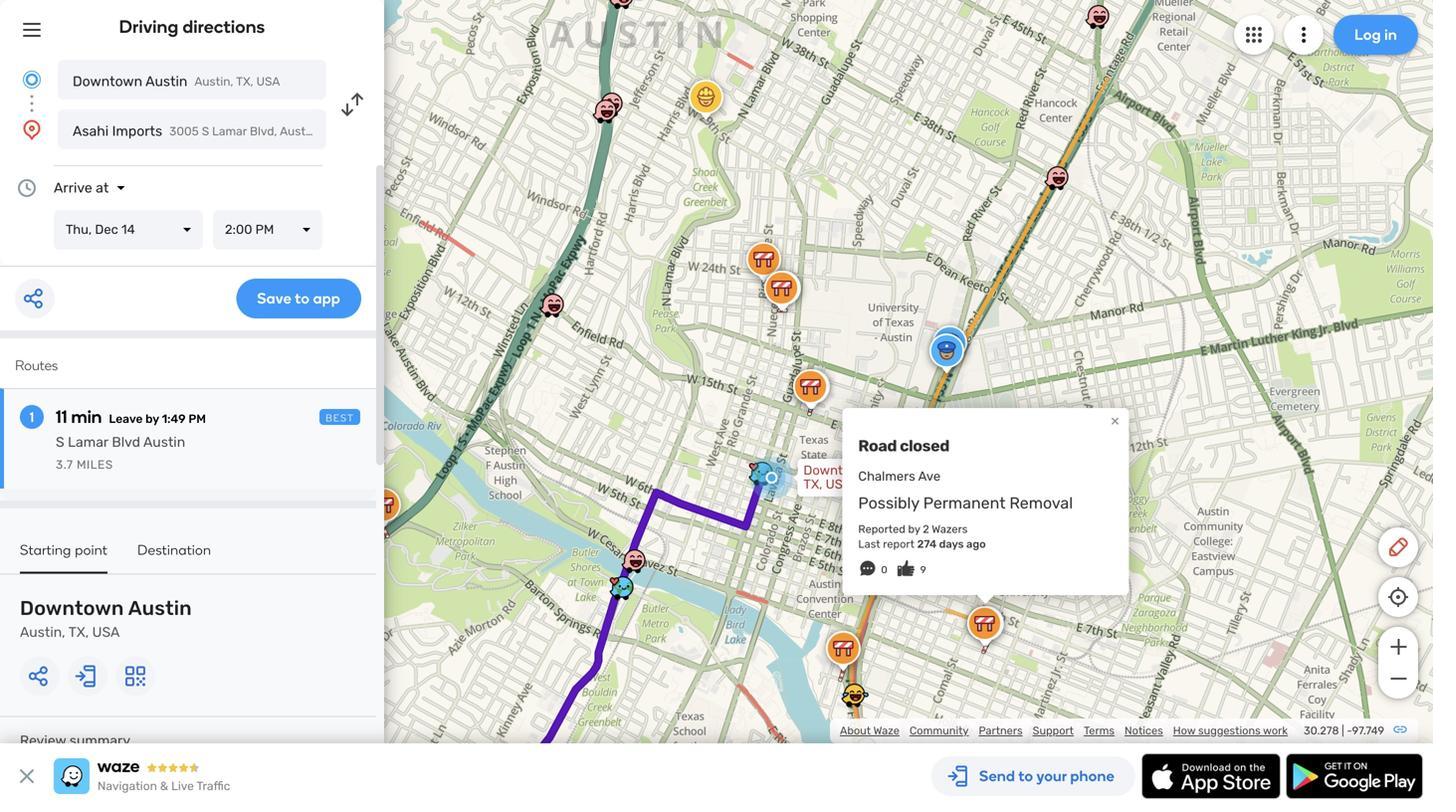 Task type: locate. For each thing, give the bounding box(es) containing it.
1 vertical spatial usa
[[826, 477, 851, 492]]

1 horizontal spatial usa
[[256, 75, 280, 89]]

2
[[923, 523, 929, 536]]

0 horizontal spatial lamar
[[68, 434, 108, 450]]

austin, inside asahi imports 3005 s lamar blvd, austin, texas, united states
[[280, 124, 319, 138]]

0 vertical spatial lamar
[[212, 124, 247, 138]]

tx, up asahi imports 3005 s lamar blvd, austin, texas, united states
[[236, 75, 253, 89]]

austin down destination 'button'
[[128, 597, 192, 620]]

terms
[[1084, 724, 1115, 738]]

destination button
[[137, 541, 211, 572]]

pm
[[255, 222, 274, 237], [188, 412, 206, 426]]

usa
[[256, 75, 280, 89], [826, 477, 851, 492], [92, 624, 120, 640]]

arrive
[[54, 180, 92, 196]]

support
[[1033, 724, 1074, 738]]

0 horizontal spatial tx,
[[68, 624, 89, 640]]

traffic
[[197, 779, 230, 793]]

pm right 2:00
[[255, 222, 274, 237]]

downtown austin austin, tx, usa
[[73, 73, 280, 90], [20, 597, 192, 640]]

zoom out image
[[1386, 667, 1411, 691]]

usa left chalmers
[[826, 477, 851, 492]]

1 vertical spatial s
[[56, 434, 64, 450]]

2 vertical spatial usa
[[92, 624, 120, 640]]

1 horizontal spatial pm
[[255, 222, 274, 237]]

austin, right blvd,
[[280, 124, 319, 138]]

current location image
[[20, 68, 44, 92]]

14
[[121, 222, 135, 237]]

starting point
[[20, 541, 108, 558]]

permanent
[[923, 494, 1006, 513]]

by left 1:49
[[145, 412, 159, 426]]

downtown austin austin, tx, usa down point
[[20, 597, 192, 640]]

0 vertical spatial tx,
[[236, 75, 253, 89]]

suggestions
[[1198, 724, 1261, 738]]

how
[[1173, 724, 1196, 738]]

11
[[56, 406, 67, 427]]

by
[[145, 412, 159, 426], [908, 523, 920, 536]]

last
[[858, 538, 880, 551]]

0 horizontal spatial pm
[[188, 412, 206, 426]]

thu, dec 14
[[66, 222, 135, 237]]

notices link
[[1125, 724, 1163, 738]]

tx, left chalmers
[[804, 477, 823, 492]]

downtown down road
[[804, 463, 868, 478]]

lamar
[[212, 124, 247, 138], [68, 434, 108, 450]]

pm right 1:49
[[188, 412, 206, 426]]

pm inside 11 min leave by 1:49 pm
[[188, 412, 206, 426]]

97.749
[[1352, 724, 1385, 738]]

closed
[[900, 436, 949, 455]]

downtown
[[73, 73, 142, 90], [804, 463, 868, 478], [20, 597, 124, 620]]

directions
[[183, 16, 265, 37]]

usa down point
[[92, 624, 120, 640]]

united
[[359, 124, 396, 138]]

2 horizontal spatial usa
[[826, 477, 851, 492]]

austin,
[[194, 75, 233, 89], [280, 124, 319, 138], [871, 463, 913, 478], [916, 463, 959, 478], [20, 624, 65, 640]]

austin up "3005"
[[145, 73, 187, 90]]

destination
[[137, 541, 211, 558]]

0 horizontal spatial by
[[145, 412, 159, 426]]

min
[[71, 406, 102, 427]]

s up 3.7
[[56, 434, 64, 450]]

support link
[[1033, 724, 1074, 738]]

downtown austin austin, tx, usa up "3005"
[[73, 73, 280, 90]]

austin
[[145, 73, 187, 90], [143, 434, 185, 450], [128, 597, 192, 620]]

texas,
[[321, 124, 356, 138]]

1 horizontal spatial s
[[202, 124, 209, 138]]

tx,
[[236, 75, 253, 89], [804, 477, 823, 492], [68, 624, 89, 640]]

1 horizontal spatial tx,
[[236, 75, 253, 89]]

tx, inside downtown austin, austin, tx, usa
[[804, 477, 823, 492]]

chalmers ave possibly permanent removal reported by 2 wazers last report 274 days ago
[[858, 469, 1073, 551]]

thu,
[[66, 222, 92, 237]]

1 vertical spatial austin
[[143, 434, 185, 450]]

austin down 1:49
[[143, 434, 185, 450]]

2 vertical spatial austin
[[128, 597, 192, 620]]

tx, down starting point button
[[68, 624, 89, 640]]

s
[[202, 124, 209, 138], [56, 434, 64, 450]]

0 vertical spatial downtown austin austin, tx, usa
[[73, 73, 280, 90]]

location image
[[20, 117, 44, 141]]

lamar up miles
[[68, 434, 108, 450]]

thu, dec 14 list box
[[54, 210, 203, 250]]

austin, down road closed
[[871, 463, 913, 478]]

2 horizontal spatial tx,
[[804, 477, 823, 492]]

austin, down closed
[[916, 463, 959, 478]]

by inside chalmers ave possibly permanent removal reported by 2 wazers last report 274 days ago
[[908, 523, 920, 536]]

0 vertical spatial s
[[202, 124, 209, 138]]

downtown up "asahi"
[[73, 73, 142, 90]]

review
[[20, 733, 66, 749]]

2:00 pm
[[225, 222, 274, 237]]

link image
[[1392, 722, 1408, 738]]

blvd,
[[250, 124, 277, 138]]

days
[[939, 538, 964, 551]]

1 vertical spatial pm
[[188, 412, 206, 426]]

2 vertical spatial downtown
[[20, 597, 124, 620]]

by left 2
[[908, 523, 920, 536]]

s right "3005"
[[202, 124, 209, 138]]

0 vertical spatial austin
[[145, 73, 187, 90]]

driving
[[119, 16, 179, 37]]

usa up blvd,
[[256, 75, 280, 89]]

0 vertical spatial by
[[145, 412, 159, 426]]

1 horizontal spatial by
[[908, 523, 920, 536]]

1 vertical spatial tx,
[[804, 477, 823, 492]]

austin inside downtown austin austin, tx, usa
[[128, 597, 192, 620]]

about waze link
[[840, 724, 900, 738]]

downtown down starting point button
[[20, 597, 124, 620]]

0 vertical spatial pm
[[255, 222, 274, 237]]

lamar inside s lamar blvd austin 3.7 miles
[[68, 434, 108, 450]]

1 vertical spatial by
[[908, 523, 920, 536]]

1
[[30, 409, 34, 426]]

lamar left blvd,
[[212, 124, 247, 138]]

road closed
[[858, 436, 949, 455]]

community link
[[910, 724, 969, 738]]

0 vertical spatial usa
[[256, 75, 280, 89]]

1 vertical spatial lamar
[[68, 434, 108, 450]]

0 horizontal spatial s
[[56, 434, 64, 450]]

1 horizontal spatial lamar
[[212, 124, 247, 138]]

3005
[[169, 124, 199, 138]]

1 vertical spatial downtown
[[804, 463, 868, 478]]



Task type: vqa. For each thing, say whether or not it's contained in the screenshot.
leftmost "accident" IMAGE
no



Task type: describe. For each thing, give the bounding box(es) containing it.
0
[[881, 564, 888, 576]]

asahi imports 3005 s lamar blvd, austin, texas, united states
[[73, 123, 435, 139]]

-
[[1347, 724, 1352, 738]]

blvd
[[112, 434, 140, 450]]

1:49
[[162, 412, 186, 426]]

austin inside s lamar blvd austin 3.7 miles
[[143, 434, 185, 450]]

report
[[883, 538, 915, 551]]

0 vertical spatial downtown
[[73, 73, 142, 90]]

at
[[96, 180, 109, 196]]

downtown inside downtown austin austin, tx, usa
[[20, 597, 124, 620]]

best
[[326, 412, 354, 424]]

starting
[[20, 541, 71, 558]]

dec
[[95, 222, 118, 237]]

community
[[910, 724, 969, 738]]

9
[[920, 564, 926, 576]]

s lamar blvd austin 3.7 miles
[[56, 434, 185, 472]]

removal
[[1010, 494, 1073, 513]]

miles
[[77, 458, 113, 472]]

lamar inside asahi imports 3005 s lamar blvd, austin, texas, united states
[[212, 124, 247, 138]]

2:00
[[225, 222, 252, 237]]

s inside s lamar blvd austin 3.7 miles
[[56, 434, 64, 450]]

pm inside 2:00 pm "list box"
[[255, 222, 274, 237]]

3.7
[[56, 458, 73, 472]]

partners
[[979, 724, 1023, 738]]

30.278 | -97.749
[[1304, 724, 1385, 738]]

pencil image
[[1387, 535, 1410, 559]]

× link
[[1106, 411, 1124, 430]]

waze
[[874, 724, 900, 738]]

point
[[75, 541, 108, 558]]

2 vertical spatial tx,
[[68, 624, 89, 640]]

0 horizontal spatial usa
[[92, 624, 120, 640]]

imports
[[112, 123, 162, 139]]

zoom in image
[[1386, 635, 1411, 659]]

summary
[[69, 733, 130, 749]]

wazers
[[932, 523, 968, 536]]

review summary
[[20, 733, 130, 749]]

work
[[1263, 724, 1288, 738]]

navigation
[[98, 779, 157, 793]]

ave
[[918, 469, 941, 484]]

11 min leave by 1:49 pm
[[56, 406, 206, 427]]

driving directions
[[119, 16, 265, 37]]

leave
[[109, 412, 143, 426]]

downtown inside downtown austin, austin, tx, usa
[[804, 463, 868, 478]]

usa inside downtown austin, austin, tx, usa
[[826, 477, 851, 492]]

&
[[160, 779, 168, 793]]

possibly
[[858, 494, 919, 513]]

x image
[[15, 764, 39, 788]]

austin, down starting point button
[[20, 624, 65, 640]]

chalmers
[[858, 469, 915, 484]]

274
[[917, 538, 937, 551]]

×
[[1111, 411, 1120, 430]]

road
[[858, 436, 897, 455]]

about
[[840, 724, 871, 738]]

live
[[171, 779, 194, 793]]

1 vertical spatial downtown austin austin, tx, usa
[[20, 597, 192, 640]]

navigation & live traffic
[[98, 779, 230, 793]]

how suggestions work link
[[1173, 724, 1288, 738]]

about waze community partners support terms notices how suggestions work
[[840, 724, 1288, 738]]

asahi
[[73, 123, 109, 139]]

terms link
[[1084, 724, 1115, 738]]

arrive at
[[54, 180, 109, 196]]

starting point button
[[20, 541, 108, 574]]

notices
[[1125, 724, 1163, 738]]

downtown austin, austin, tx, usa
[[804, 463, 959, 492]]

reported
[[858, 523, 906, 536]]

by inside 11 min leave by 1:49 pm
[[145, 412, 159, 426]]

routes
[[15, 357, 58, 374]]

austin, down directions
[[194, 75, 233, 89]]

ago
[[967, 538, 986, 551]]

30.278
[[1304, 724, 1339, 738]]

partners link
[[979, 724, 1023, 738]]

s inside asahi imports 3005 s lamar blvd, austin, texas, united states
[[202, 124, 209, 138]]

states
[[399, 124, 435, 138]]

|
[[1342, 724, 1344, 738]]

2:00 pm list box
[[213, 210, 322, 250]]

clock image
[[15, 176, 39, 200]]



